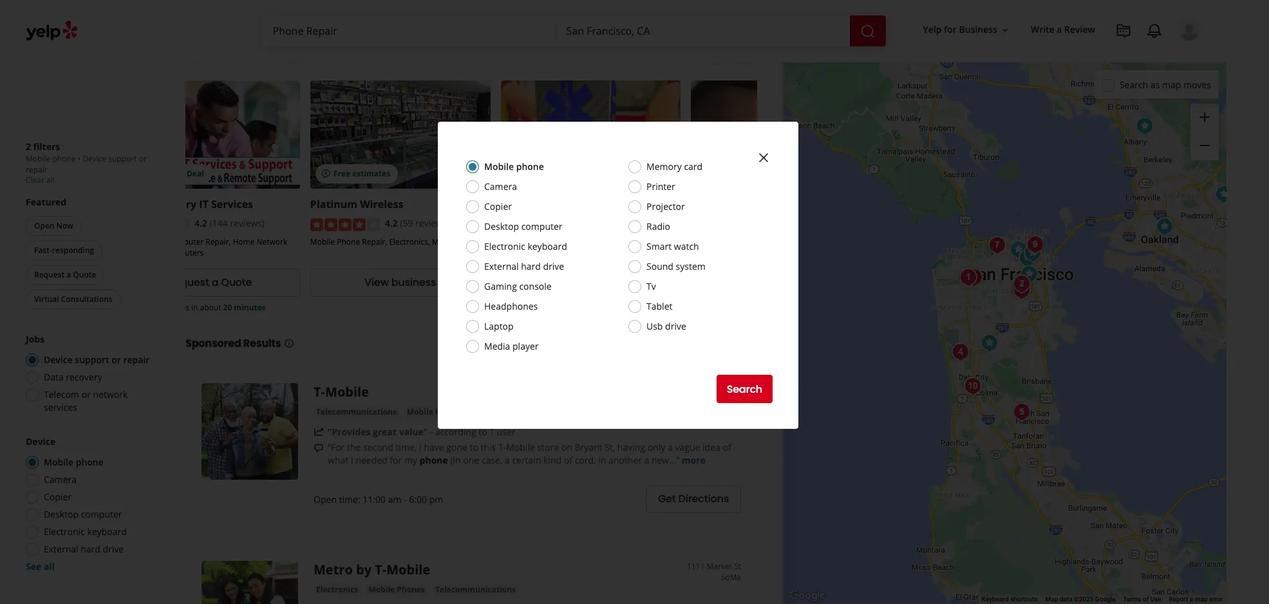 Task type: vqa. For each thing, say whether or not it's contained in the screenshot.
seated
no



Task type: locate. For each thing, give the bounding box(es) containing it.
only
[[648, 441, 666, 453]]

free estimates link for best phone repair
[[501, 81, 681, 189]]

reviews) right (59
[[415, 217, 450, 230]]

estimates for wireless
[[352, 168, 391, 179]]

it
[[199, 197, 209, 212], [120, 236, 126, 247]]

2 free estimates from the left
[[524, 168, 581, 179]]

1 horizontal spatial services
[[211, 197, 253, 212]]

t-mobile link
[[314, 383, 369, 400]]

memory card
[[647, 160, 703, 173]]

open left now
[[34, 220, 54, 231]]

4.2 left (59
[[385, 217, 398, 230]]

estimates up best phone repair
[[543, 168, 581, 179]]

device down the services
[[26, 435, 56, 448]]

1 horizontal spatial free estimates
[[524, 168, 581, 179]]

- right am
[[404, 493, 407, 505]]

mobile up best
[[484, 160, 514, 173]]

0 horizontal spatial external hard drive
[[44, 543, 124, 555]]

installation,
[[120, 247, 162, 258]]

quote inside "featured" group
[[73, 269, 96, 280]]

2 horizontal spatial in
[[772, 302, 778, 313]]

repair down the 2 filters
[[26, 164, 47, 175]]

group
[[1191, 104, 1219, 160]]

mobile phone up best
[[484, 160, 544, 173]]

more link
[[682, 454, 706, 466]]

computer inside option group
[[81, 508, 122, 520]]

1 vertical spatial mobile phones button
[[366, 583, 428, 596]]

0 horizontal spatial free estimates
[[333, 168, 391, 179]]

1 about from the left
[[200, 302, 221, 313]]

services left "&"
[[128, 236, 157, 247]]

hard
[[521, 260, 541, 272], [81, 543, 100, 555]]

2 left hours
[[611, 302, 616, 313]]

mobile iphone android & ipad repair image
[[984, 232, 1010, 258]]

free
[[333, 168, 350, 179], [524, 168, 541, 179]]

4.2 for memory
[[194, 217, 207, 230]]

wireless options image
[[1132, 113, 1158, 139]]

1 vertical spatial copier
[[44, 491, 71, 503]]

2 vertical spatial or
[[82, 388, 91, 401]]

search left as
[[1120, 78, 1148, 90]]

reviews) for platinum wireless
[[415, 217, 450, 230]]

free for platinum
[[333, 168, 350, 179]]

mobile phones button for by
[[366, 583, 428, 596]]

bryant up cord,
[[575, 441, 603, 453]]

quote up 2 hours
[[602, 275, 633, 290]]

1 vertical spatial services
[[128, 236, 157, 247]]

0 vertical spatial camera
[[484, 180, 517, 193]]

request inside "featured" group
[[34, 269, 65, 280]]

1 horizontal spatial of
[[723, 441, 731, 453]]

0 horizontal spatial in
[[191, 302, 198, 313]]

0 horizontal spatial telecommunications button
[[314, 406, 399, 418]]

4.2 star rating image for platinum
[[310, 218, 380, 231]]

bryant inside "for the second time, i have gone to this t-mobile store on bryant st, having only a vague idea of what i needed for my
[[575, 441, 603, 453]]

2 left filters
[[26, 140, 31, 153]]

to left 1
[[479, 426, 487, 438]]

1 horizontal spatial mobile phone
[[484, 160, 544, 173]]

report
[[1169, 596, 1188, 603]]

free estimates up platinum wireless
[[333, 168, 391, 179]]

1 reviews) from the left
[[230, 217, 265, 230]]

electronic keyboard up see all button
[[44, 526, 127, 538]]

st
[[734, 383, 741, 394], [734, 561, 741, 572]]

1 horizontal spatial reviews)
[[415, 217, 450, 230]]

1 free estimates link from the left
[[310, 81, 491, 189]]

0 horizontal spatial electronic
[[44, 526, 85, 538]]

0 horizontal spatial 4.2 star rating image
[[120, 218, 189, 231]]

mobile phone repair for responds in about
[[691, 236, 766, 247]]

keyboard inside the search dialog
[[528, 240, 567, 252]]

all inside option group
[[44, 560, 55, 573]]

sponsored for sponsored results
[[185, 336, 241, 351]]

1 vertical spatial device
[[44, 354, 73, 366]]

reviews) right (126
[[611, 217, 646, 230]]

open now
[[34, 220, 73, 231]]

0 horizontal spatial mobile phone repair
[[501, 236, 576, 247]]

search inside button
[[727, 382, 763, 396]]

0 horizontal spatial reviews)
[[230, 217, 265, 230]]

special offers for you
[[185, 46, 318, 64]]

0 horizontal spatial repair,
[[206, 236, 231, 247]]

1 vertical spatial memory
[[154, 197, 196, 212]]

sponsored left 16 info v2 image
[[323, 49, 370, 61]]

view
[[365, 275, 389, 290]]

1 vertical spatial telecommunications link
[[433, 583, 518, 596]]

request a quote down fast-responding button
[[34, 269, 96, 280]]

1 st from the top
[[734, 383, 741, 394]]

repair, inside it services & computer repair, home network installation, computers
[[206, 236, 231, 247]]

sweet memory it services link
[[120, 197, 253, 212]]

repair inside device support or repair
[[26, 164, 47, 175]]

desktop inside option group
[[44, 508, 79, 520]]

1 estimates from the left
[[352, 168, 391, 179]]

free estimates up best phone repair
[[524, 168, 581, 179]]

electronic keyboard
[[484, 240, 567, 252], [44, 526, 127, 538]]

0 vertical spatial memory
[[647, 160, 682, 173]]

1 free from the left
[[333, 168, 350, 179]]

1 horizontal spatial repair,
[[362, 236, 387, 247]]

1 option group from the top
[[22, 333, 160, 414]]

2 4.2 star rating image from the left
[[310, 218, 380, 231]]

1 horizontal spatial about
[[780, 302, 802, 313]]

review
[[1065, 23, 1095, 36]]

for
[[944, 23, 957, 36], [274, 46, 292, 64], [158, 168, 170, 179], [390, 454, 402, 466]]

phone right watch
[[718, 236, 741, 247]]

mobile phone repair down 3.7 star rating 'image'
[[501, 236, 576, 247]]

bonjour professional iphone ipad repair & electronic center image
[[955, 264, 981, 290]]

great
[[373, 426, 397, 438]]

16 free estimates v2 image for platinum
[[321, 169, 331, 179]]

1 vertical spatial electronic
[[44, 526, 85, 538]]

1 horizontal spatial external
[[484, 260, 519, 272]]

memory down $20 for $30 deal
[[154, 197, 196, 212]]

(144
[[210, 217, 228, 230]]

2 free from the left
[[524, 168, 541, 179]]

metro by t-mobile image
[[1015, 245, 1040, 271]]

open for open time: 11:00 am - 6:00 pm
[[314, 493, 337, 505]]

map
[[1162, 78, 1181, 90], [1195, 596, 1208, 603]]

sweet memory it services
[[120, 197, 253, 212]]

0 horizontal spatial 16 free estimates v2 image
[[321, 169, 331, 179]]

2 about from the left
[[780, 302, 802, 313]]

mission wireless image
[[1009, 277, 1035, 303]]

0 vertical spatial all
[[46, 175, 55, 185]]

0 horizontal spatial t mobile image
[[202, 383, 298, 480]]

phone left •
[[52, 153, 76, 164]]

0 horizontal spatial telecommunications link
[[314, 406, 399, 418]]

option group
[[22, 333, 160, 414], [22, 435, 160, 573]]

device support or repair down filters
[[26, 153, 147, 175]]

device up data
[[44, 354, 73, 366]]

1 horizontal spatial free estimates link
[[501, 81, 681, 189]]

st inside 1655 bryant st mission
[[734, 383, 741, 394]]

external inside the search dialog
[[484, 260, 519, 272]]

value"
[[399, 426, 428, 438]]

request a quote up responds in about 20 minutes
[[168, 275, 252, 290]]

1 horizontal spatial or
[[112, 354, 121, 366]]

1 horizontal spatial hard
[[521, 260, 541, 272]]

1 vertical spatial mobile phone
[[44, 456, 104, 468]]

st right the market
[[734, 561, 741, 572]]

1 horizontal spatial desktop
[[484, 220, 519, 232]]

all right see
[[44, 560, 55, 573]]

0 vertical spatial option group
[[22, 333, 160, 414]]

1111
[[687, 561, 705, 572]]

mobile inside the search dialog
[[484, 160, 514, 173]]

1 free estimates from the left
[[333, 168, 391, 179]]

0 vertical spatial phones
[[459, 236, 486, 247]]

0 horizontal spatial copier
[[44, 491, 71, 503]]

free estimates for phone
[[524, 168, 581, 179]]

1 vertical spatial option group
[[22, 435, 160, 573]]

repair up network
[[123, 354, 150, 366]]

responds
[[154, 302, 189, 313], [734, 302, 770, 313]]

a up the responds in about
[[783, 275, 790, 290]]

t- inside "for the second time, i have gone to this t-mobile store on bryant st, having only a vague idea of what i needed for my
[[498, 441, 506, 453]]

mobile phones button up "provides great value" - according to 1 user
[[404, 406, 466, 418]]

phone up best phone repair
[[516, 160, 544, 173]]

0 horizontal spatial of
[[564, 454, 573, 466]]

&
[[159, 236, 165, 247]]

external hard drive up "gaming console"
[[484, 260, 564, 272]]

st for t-mobile
[[734, 383, 741, 394]]

None search field
[[262, 15, 888, 46]]

it down sweet at top left
[[120, 236, 126, 247]]

open for open now
[[34, 220, 54, 231]]

1 vertical spatial phones
[[435, 406, 463, 417]]

external hard drive
[[484, 260, 564, 272], [44, 543, 124, 555]]

mobile phones for by
[[369, 584, 425, 595]]

0 vertical spatial sponsored
[[323, 49, 370, 61]]

2 for 2 filters
[[26, 140, 31, 153]]

phone
[[526, 197, 559, 212], [337, 236, 360, 247], [527, 236, 551, 247], [718, 236, 741, 247]]

network
[[93, 388, 128, 401]]

2 vertical spatial of
[[1143, 596, 1149, 603]]

1 horizontal spatial search
[[1120, 78, 1148, 90]]

0 vertical spatial external
[[484, 260, 519, 272]]

mobile phone
[[484, 160, 544, 173], [44, 456, 104, 468]]

it down deal
[[199, 197, 209, 212]]

phone
[[52, 153, 76, 164], [516, 160, 544, 173], [420, 454, 448, 466], [76, 456, 104, 468]]

telecommunications button for right telecommunications link
[[433, 583, 518, 596]]

mobile inside option group
[[44, 456, 73, 468]]

reviews)
[[230, 217, 265, 230], [415, 217, 450, 230], [611, 217, 646, 230]]

1 horizontal spatial copier
[[484, 200, 512, 213]]

st inside 1111 market st soma
[[734, 561, 741, 572]]

having
[[618, 441, 645, 453]]

camera
[[484, 180, 517, 193], [44, 473, 77, 486]]

0 vertical spatial external hard drive
[[484, 260, 564, 272]]

1 repair, from the left
[[206, 236, 231, 247]]

1 horizontal spatial free
[[524, 168, 541, 179]]

certain
[[512, 454, 541, 466]]

1 horizontal spatial repair
[[123, 354, 150, 366]]

0 vertical spatial search
[[1120, 78, 1148, 90]]

map
[[1046, 596, 1058, 603]]

mobile down metro by t-mobile link
[[369, 584, 395, 595]]

1 horizontal spatial bryant
[[708, 383, 732, 394]]

free up best phone repair
[[524, 168, 541, 179]]

1 16 free estimates v2 image from the left
[[321, 169, 331, 179]]

0 vertical spatial device support or repair
[[26, 153, 147, 175]]

camera inside the search dialog
[[484, 180, 517, 193]]

moves
[[1184, 78, 1211, 90]]

mobile down the services
[[44, 456, 73, 468]]

$20 for $30 deal link
[[120, 81, 300, 189]]

1 vertical spatial external
[[44, 543, 78, 555]]

repair, down (144
[[206, 236, 231, 247]]

services up 4.2 (144 reviews)
[[211, 197, 253, 212]]

mobile up certain
[[506, 441, 535, 453]]

0 vertical spatial i
[[419, 441, 422, 453]]

t-
[[314, 383, 325, 400], [498, 441, 506, 453], [375, 561, 387, 578]]

wireless options image
[[1152, 213, 1178, 239]]

memory up printer
[[647, 160, 682, 173]]

mobile phones link down metro by t-mobile link
[[366, 583, 428, 596]]

0 horizontal spatial free
[[333, 168, 350, 179]]

market
[[707, 561, 732, 572]]

1 vertical spatial map
[[1195, 596, 1208, 603]]

bryant right 1655
[[708, 383, 732, 394]]

tv
[[647, 280, 656, 292]]

0 vertical spatial of
[[723, 441, 731, 453]]

headphones
[[484, 300, 538, 312]]

electronic inside the search dialog
[[484, 240, 525, 252]]

1 vertical spatial mobile phones link
[[366, 583, 428, 596]]

free estimates for wireless
[[333, 168, 391, 179]]

best phone repair
[[501, 197, 595, 212]]

mobile down 4.2 (59 reviews)
[[432, 236, 457, 247]]

mobile phones link
[[404, 406, 466, 418], [366, 583, 428, 596]]

0 vertical spatial mobile phones button
[[404, 406, 466, 418]]

4.2 star rating image
[[120, 218, 189, 231], [310, 218, 380, 231]]

tablet
[[647, 300, 673, 312]]

quote for 'request a quote' button over 2 hours
[[602, 275, 633, 290]]

2 option group from the top
[[22, 435, 160, 573]]

request a quote inside "featured" group
[[34, 269, 96, 280]]

mobile inside "for the second time, i have gone to this t-mobile store on bryant st, having only a vague idea of what i needed for my
[[506, 441, 535, 453]]

1 vertical spatial it
[[120, 236, 126, 247]]

1 horizontal spatial memory
[[647, 160, 682, 173]]

desktop inside the search dialog
[[484, 220, 519, 232]]

1 horizontal spatial 16 free estimates v2 image
[[511, 169, 521, 179]]

1 4.2 from the left
[[194, 217, 207, 230]]

marvan's cell care image
[[953, 264, 979, 290]]

map for moves
[[1162, 78, 1181, 90]]

1 responds from the left
[[154, 302, 189, 313]]

a left tv
[[593, 275, 600, 290]]

2 horizontal spatial t-
[[498, 441, 506, 453]]

clear all
[[26, 175, 55, 185]]

desktop
[[484, 220, 519, 232], [44, 508, 79, 520]]

desktop up see all button
[[44, 508, 79, 520]]

about for responds in about
[[780, 302, 802, 313]]

media
[[484, 340, 510, 352]]

compupod image
[[1009, 271, 1035, 297], [1009, 271, 1035, 297]]

0 horizontal spatial open
[[34, 220, 54, 231]]

camera inside option group
[[44, 473, 77, 486]]

i down the
[[351, 454, 353, 466]]

electronic keyboard inside option group
[[44, 526, 127, 538]]

of inside "for the second time, i have gone to this t-mobile store on bryant st, having only a vague idea of what i needed for my
[[723, 441, 731, 453]]

best phone repair image
[[960, 373, 986, 399], [960, 373, 986, 399]]

2 mobile phone repair from the left
[[691, 236, 766, 247]]

2 4.2 from the left
[[385, 217, 398, 230]]

map left "error"
[[1195, 596, 1208, 603]]

see all button
[[26, 560, 55, 573]]

in for responds in about
[[772, 302, 778, 313]]

vague
[[675, 441, 700, 453]]

repair for responds in about
[[743, 236, 766, 247]]

external
[[484, 260, 519, 272], [44, 543, 78, 555]]

0 horizontal spatial map
[[1162, 78, 1181, 90]]

device support or repair up recovery
[[44, 354, 150, 366]]

services inside it services & computer repair, home network installation, computers
[[128, 236, 157, 247]]

0 vertical spatial mobile phones
[[407, 406, 463, 417]]

as
[[1151, 78, 1160, 90]]

1 vertical spatial 2
[[611, 302, 616, 313]]

1 horizontal spatial 4.2
[[385, 217, 398, 230]]

phones up according
[[435, 406, 463, 417]]

1 vertical spatial -
[[404, 493, 407, 505]]

2 reviews) from the left
[[415, 217, 450, 230]]

zoom in image
[[1197, 109, 1213, 125]]

quote up 'consultations'
[[73, 269, 96, 280]]

system
[[676, 260, 706, 272]]

2 estimates from the left
[[543, 168, 581, 179]]

device right •
[[83, 153, 106, 164]]

2 responds from the left
[[734, 302, 770, 313]]

request for 'request a quote' button over the responds in about
[[739, 275, 781, 290]]

mobile phones for mobile
[[407, 406, 463, 417]]

desktop down best
[[484, 220, 519, 232]]

1 vertical spatial telecommunications button
[[433, 583, 518, 596]]

of down on
[[564, 454, 573, 466]]

1 vertical spatial t mobile image
[[202, 383, 298, 480]]

external hard drive up see all button
[[44, 543, 124, 555]]

wireless
[[360, 197, 403, 212]]

search for search as map moves
[[1120, 78, 1148, 90]]

search dialog
[[0, 0, 1269, 604]]

terms
[[1123, 596, 1142, 603]]

4.2
[[194, 217, 207, 230], [385, 217, 398, 230]]

0 vertical spatial desktop computer
[[484, 220, 563, 232]]

•
[[78, 153, 81, 164]]

1 horizontal spatial telecommunications button
[[433, 583, 518, 596]]

1 vertical spatial of
[[564, 454, 573, 466]]

responds for responds in about 20 minutes
[[154, 302, 189, 313]]

electronic keyboard down 3.7 star rating 'image'
[[484, 240, 567, 252]]

phone down telecom or network services on the left of the page
[[76, 456, 104, 468]]

0 horizontal spatial drive
[[103, 543, 124, 555]]

view business link
[[310, 268, 491, 297]]

1 vertical spatial st
[[734, 561, 741, 572]]

mobile phones button for mobile
[[404, 406, 466, 418]]

responds for responds in about
[[734, 302, 770, 313]]

map right as
[[1162, 78, 1181, 90]]

0 vertical spatial telecommunications button
[[314, 406, 399, 418]]

reviews) up home
[[230, 217, 265, 230]]

hours
[[618, 302, 640, 313]]

quote for 'request a quote' button on top of responds in about 20 minutes
[[221, 275, 252, 290]]

0 horizontal spatial desktop
[[44, 508, 79, 520]]

2 vertical spatial drive
[[103, 543, 124, 555]]

mobile down the 2 filters
[[26, 153, 50, 164]]

network
[[257, 236, 287, 247]]

0 horizontal spatial responds
[[154, 302, 189, 313]]

sweet memory it services image
[[1025, 232, 1051, 257]]

zoom out image
[[1197, 138, 1213, 153]]

mobile phones button down metro by t-mobile link
[[366, 583, 428, 596]]

free estimates link
[[310, 81, 491, 189], [501, 81, 681, 189]]

of left use
[[1143, 596, 1149, 603]]

free up platinum
[[333, 168, 350, 179]]

⚡️magicmatt wi-fi, wiring, and tech support image
[[1211, 181, 1237, 207]]

request for 'request a quote' button under fast-responding button
[[34, 269, 65, 280]]

st right 1655
[[734, 383, 741, 394]]

16 free estimates v2 image for best
[[511, 169, 521, 179]]

2 free estimates link from the left
[[501, 81, 681, 189]]

1 horizontal spatial desktop computer
[[484, 220, 563, 232]]

device support or repair inside option group
[[44, 354, 150, 366]]

projector
[[647, 200, 685, 213]]

or down recovery
[[82, 388, 91, 401]]

2 hours
[[611, 302, 640, 313]]

electronic down 3.7 star rating 'image'
[[484, 240, 525, 252]]

4.2 star rating image up "&"
[[120, 218, 189, 231]]

1 vertical spatial to
[[470, 441, 478, 453]]

4.2 star rating image down platinum
[[310, 218, 380, 231]]

1 mobile phone repair from the left
[[501, 236, 576, 247]]

request for 'request a quote' button on top of responds in about 20 minutes
[[168, 275, 209, 290]]

request a quote button up responds in about 20 minutes
[[120, 268, 300, 297]]

iphone repairing image
[[948, 339, 973, 365]]

(126 reviews)
[[591, 217, 646, 230]]

request a quote up 2 hours
[[549, 275, 633, 290]]

get directions link
[[646, 485, 741, 513]]

view business
[[365, 275, 436, 290]]

a up new…"
[[668, 441, 673, 453]]

2 st from the top
[[734, 561, 741, 572]]

0 horizontal spatial memory
[[154, 197, 196, 212]]

services
[[211, 197, 253, 212], [128, 236, 157, 247]]

device
[[83, 153, 106, 164], [44, 354, 73, 366], [26, 435, 56, 448]]

1 horizontal spatial estimates
[[543, 168, 581, 179]]

or up $20
[[139, 153, 147, 164]]

recovery
[[66, 371, 102, 383]]

search image
[[860, 24, 876, 39]]

1 vertical spatial all
[[44, 560, 55, 573]]

external hard drive inside option group
[[44, 543, 124, 555]]

1 horizontal spatial external hard drive
[[484, 260, 564, 272]]

report a map error link
[[1169, 596, 1223, 603]]

4.2 star rating image for sweet
[[120, 218, 189, 231]]

electronic
[[484, 240, 525, 252], [44, 526, 85, 538]]

0 horizontal spatial search
[[727, 382, 763, 396]]

repair inside option group
[[123, 354, 150, 366]]

phones for t-mobile
[[435, 406, 463, 417]]

keyboard
[[528, 240, 567, 252], [87, 526, 127, 538]]

0 horizontal spatial mobile phone
[[44, 456, 104, 468]]

a down fast-responding button
[[67, 269, 71, 280]]

external up see all button
[[44, 543, 78, 555]]

to inside "for the second time, i have gone to this t-mobile store on bryant st, having only a vague idea of what i needed for my
[[470, 441, 478, 453]]

all right clear
[[46, 175, 55, 185]]

for left you
[[274, 46, 292, 64]]

mobile phones link up "provides great value" - according to 1 user
[[404, 406, 466, 418]]

open inside button
[[34, 220, 54, 231]]

1 vertical spatial keyboard
[[87, 526, 127, 538]]

verizon image
[[1006, 237, 1031, 262]]

phones down metro by t-mobile
[[397, 584, 425, 595]]

mobile phones link for by
[[366, 583, 428, 596]]

support inside option group
[[75, 354, 109, 366]]

quote
[[73, 269, 96, 280], [221, 275, 252, 290], [602, 275, 633, 290], [793, 275, 824, 290]]

16 free estimates v2 image up platinum
[[321, 169, 331, 179]]

16 info v2 image
[[372, 50, 383, 60]]

metro by t-mobile link
[[314, 561, 430, 578]]

write a review
[[1031, 23, 1095, 36]]

results
[[243, 336, 281, 351]]

1 4.2 star rating image from the left
[[120, 218, 189, 231]]

open now button
[[26, 216, 82, 236]]

16 free estimates v2 image
[[321, 169, 331, 179], [511, 169, 521, 179]]

mobile up system
[[691, 236, 716, 247]]

sponsored for sponsored
[[323, 49, 370, 61]]

t mobile image
[[1017, 261, 1042, 287], [202, 383, 298, 480]]

1 vertical spatial mobile phones
[[369, 584, 425, 595]]

1 vertical spatial external hard drive
[[44, 543, 124, 555]]

4.2 left (144
[[194, 217, 207, 230]]

phone down 3.7 star rating 'image'
[[527, 236, 551, 247]]

mobile phone •
[[26, 153, 83, 164]]

next image
[[740, 47, 756, 63]]

t- right this
[[498, 441, 506, 453]]

2 16 free estimates v2 image from the left
[[511, 169, 521, 179]]

16 speech v2 image
[[314, 443, 324, 453]]

minutes
[[234, 302, 266, 313]]

0 horizontal spatial it
[[120, 236, 126, 247]]

mobile phone down the services
[[44, 456, 104, 468]]

yelp for business
[[923, 23, 998, 36]]

mobile fix iphone ipad computer macbook repair image
[[961, 264, 987, 290]]

featured group
[[23, 196, 160, 312]]

i left have
[[419, 441, 422, 453]]

a right report
[[1190, 596, 1193, 603]]

1 horizontal spatial 4.2 star rating image
[[310, 218, 380, 231]]

a
[[1057, 23, 1062, 36], [67, 269, 71, 280], [212, 275, 219, 290], [593, 275, 600, 290], [783, 275, 790, 290], [668, 441, 673, 453], [505, 454, 510, 466], [644, 454, 649, 466], [1190, 596, 1193, 603]]

16 chevron down v2 image
[[1000, 25, 1010, 35]]

repair,
[[206, 236, 231, 247], [362, 236, 387, 247]]

0 horizontal spatial to
[[470, 441, 478, 453]]



Task type: describe. For each thing, give the bounding box(es) containing it.
use
[[1151, 596, 1162, 603]]

st,
[[605, 441, 615, 453]]

search button
[[717, 375, 773, 403]]

according
[[435, 426, 476, 438]]

desktop computer inside option group
[[44, 508, 122, 520]]

st for metro by t-mobile
[[734, 561, 741, 572]]

user actions element
[[913, 16, 1219, 95]]

2 horizontal spatial of
[[1143, 596, 1149, 603]]

it services & computer repair, home network installation, computers
[[120, 236, 287, 258]]

about for responds in about 20 minutes
[[200, 302, 221, 313]]

phone up 3.7 star rating 'image'
[[526, 197, 559, 212]]

electronics,
[[389, 236, 430, 247]]

mobile up "provides great value" - according to 1 user
[[407, 406, 433, 417]]

needed
[[356, 454, 388, 466]]

all for clear all
[[46, 175, 55, 185]]

yelp for business button
[[918, 18, 1016, 42]]

"provides great value" - according to 1 user
[[328, 426, 516, 438]]

mobile down platinum
[[310, 236, 335, 247]]

card
[[684, 160, 703, 173]]

smart
[[647, 240, 672, 252]]

0 vertical spatial telecommunications link
[[314, 406, 399, 418]]

1 horizontal spatial telecommunications link
[[433, 583, 518, 596]]

it inside it services & computer repair, home network installation, computers
[[120, 236, 126, 247]]

reviews) for sweet memory it services
[[230, 217, 265, 230]]

terms of use link
[[1123, 596, 1162, 603]]

0 vertical spatial device
[[83, 153, 106, 164]]

hard inside option group
[[81, 543, 100, 555]]

mobile phones link for mobile
[[404, 406, 466, 418]]

1 horizontal spatial in
[[598, 454, 606, 466]]

for right $20
[[158, 168, 170, 179]]

16 trending v2 image
[[314, 427, 324, 437]]

platinum wireless image
[[977, 330, 1002, 356]]

option group containing jobs
[[22, 333, 160, 414]]

4.2 for wireless
[[385, 217, 398, 230]]

telecom or network services
[[44, 388, 128, 413]]

1 horizontal spatial drive
[[543, 260, 564, 272]]

data
[[44, 371, 64, 383]]

in for responds in about 20 minutes
[[191, 302, 198, 313]]

this
[[481, 441, 496, 453]]

option group containing device
[[22, 435, 160, 573]]

time,
[[396, 441, 417, 453]]

desktop computer inside the search dialog
[[484, 220, 563, 232]]

request a quote for 'request a quote' button over the responds in about
[[739, 275, 824, 290]]

request a quote button up 2 hours
[[501, 268, 681, 297]]

electronic inside option group
[[44, 526, 85, 538]]

shortcuts
[[1011, 596, 1038, 603]]

a inside "for the second time, i have gone to this t-mobile store on bryant st, having only a vague idea of what i needed for my
[[668, 441, 673, 453]]

free estimates link for platinum wireless
[[310, 81, 491, 189]]

services
[[44, 401, 77, 413]]

sound
[[647, 260, 674, 272]]

computers
[[164, 247, 204, 258]]

the
[[347, 441, 361, 453]]

on
[[561, 441, 572, 453]]

sponsored results
[[185, 336, 281, 351]]

computer
[[167, 236, 204, 247]]

mobile phone inside option group
[[44, 456, 104, 468]]

phone inside the search dialog
[[516, 160, 544, 173]]

phone down have
[[420, 454, 448, 466]]

phone (in one case, a certain kind of cord, in another a new…" more
[[420, 454, 706, 466]]

copier inside option group
[[44, 491, 71, 503]]

2 for 2 hours
[[611, 302, 616, 313]]

1 vertical spatial drive
[[665, 320, 686, 332]]

electronics button
[[314, 583, 361, 596]]

iphone repair fidi image
[[1022, 232, 1048, 257]]

20
[[223, 302, 232, 313]]

hard inside the search dialog
[[521, 260, 541, 272]]

(59
[[400, 217, 413, 230]]

kind
[[544, 454, 562, 466]]

media player
[[484, 340, 539, 352]]

0 vertical spatial it
[[199, 197, 209, 212]]

best phone repair link
[[501, 197, 595, 212]]

electronic keyboard inside the search dialog
[[484, 240, 567, 252]]

map data ©2023 google
[[1046, 596, 1116, 603]]

1 horizontal spatial t mobile image
[[1017, 261, 1042, 287]]

a right write
[[1057, 23, 1062, 36]]

store
[[537, 441, 559, 453]]

request a quote button down fast-responding button
[[26, 265, 105, 285]]

16 free estimates v2 image
[[702, 169, 712, 179]]

error
[[1209, 596, 1223, 603]]

search for search
[[727, 382, 763, 396]]

request a quote for 'request a quote' button on top of responds in about 20 minutes
[[168, 275, 252, 290]]

fast-responding button
[[26, 241, 103, 260]]

a right case,
[[505, 454, 510, 466]]

estimates for phone
[[543, 168, 581, 179]]

metro
[[314, 561, 353, 578]]

see all
[[26, 560, 55, 573]]

mobile phone repair for 2 hours
[[501, 236, 576, 247]]

bryant inside 1655 bryant st mission
[[708, 383, 732, 394]]

1
[[490, 426, 495, 438]]

mobile phone repair, electronics, mobile phones
[[310, 236, 486, 247]]

data
[[1060, 596, 1073, 603]]

0 horizontal spatial telecommunications
[[316, 406, 397, 417]]

a up responds in about 20 minutes
[[212, 275, 219, 290]]

previous image
[[711, 47, 726, 63]]

projects image
[[1116, 23, 1132, 39]]

virtual consultations button
[[26, 290, 121, 309]]

write a review link
[[1026, 18, 1101, 42]]

computer inside the search dialog
[[521, 220, 563, 232]]

electronics link
[[314, 583, 361, 596]]

laptop
[[484, 320, 514, 332]]

request a quote for 'request a quote' button over 2 hours
[[549, 275, 633, 290]]

user
[[497, 426, 516, 438]]

responds in about 20 minutes
[[154, 302, 266, 313]]

yelp
[[923, 23, 942, 36]]

free for best
[[524, 168, 541, 179]]

1 vertical spatial telecommunications
[[435, 584, 516, 595]]

quote for 'request a quote' button under fast-responding button
[[73, 269, 96, 280]]

a down only
[[644, 454, 649, 466]]

0 vertical spatial to
[[479, 426, 487, 438]]

copier inside the search dialog
[[484, 200, 512, 213]]

0 vertical spatial support
[[108, 153, 137, 164]]

2 vertical spatial device
[[26, 435, 56, 448]]

offers
[[235, 46, 271, 64]]

external hard drive inside the search dialog
[[484, 260, 564, 272]]

phones for metro by t-mobile
[[397, 584, 425, 595]]

external inside option group
[[44, 543, 78, 555]]

mobile right by
[[387, 561, 430, 578]]

telecommunications button for topmost telecommunications link
[[314, 406, 399, 418]]

phone inside option group
[[76, 456, 104, 468]]

16 info v2 image
[[284, 338, 294, 348]]

watch
[[674, 240, 699, 252]]

2 horizontal spatial or
[[139, 153, 147, 164]]

$20 for $30 deal
[[143, 168, 204, 179]]

sound system
[[647, 260, 706, 272]]

mobile up the "provides
[[325, 383, 369, 400]]

my
[[404, 454, 417, 466]]

keyboard shortcuts button
[[982, 595, 1038, 604]]

metro by t-mobile
[[314, 561, 430, 578]]

electronics
[[316, 584, 358, 595]]

map for error
[[1195, 596, 1208, 603]]

clear all link
[[26, 175, 55, 185]]

for inside 'button'
[[944, 23, 957, 36]]

"for the second time, i have gone to this t-mobile store on bryant st, having only a vague idea of what i needed for my
[[328, 441, 731, 466]]

get directions
[[658, 492, 729, 506]]

report a map error
[[1169, 596, 1223, 603]]

special
[[185, 46, 232, 64]]

0 vertical spatial t-
[[314, 383, 325, 400]]

request a quote button up the responds in about
[[691, 268, 872, 297]]

notifications image
[[1147, 23, 1162, 39]]

phone down platinum wireless
[[337, 236, 360, 247]]

new…"
[[652, 454, 680, 466]]

all for see all
[[44, 560, 55, 573]]

for inside "for the second time, i have gone to this t-mobile store on bryant st, having only a vague idea of what i needed for my
[[390, 454, 402, 466]]

repair for 2 hours
[[553, 236, 576, 247]]

request for 'request a quote' button over 2 hours
[[549, 275, 590, 290]]

business
[[391, 275, 436, 290]]

(126
[[591, 217, 609, 230]]

3 reviews) from the left
[[611, 217, 646, 230]]

close image
[[756, 150, 772, 165]]

mobile phone inside the search dialog
[[484, 160, 544, 173]]

2 repair, from the left
[[362, 236, 387, 247]]

2 vertical spatial t-
[[375, 561, 387, 578]]

2 filters
[[26, 140, 60, 153]]

pm
[[429, 493, 443, 505]]

shakeel the phone repair guy image
[[1009, 399, 1035, 425]]

map region
[[762, 11, 1257, 604]]

4.2 (144 reviews)
[[194, 217, 265, 230]]

0 vertical spatial services
[[211, 197, 253, 212]]

best
[[501, 197, 523, 212]]

filters
[[33, 140, 60, 153]]

case,
[[482, 454, 503, 466]]

google image
[[786, 587, 829, 604]]

keyboard shortcuts
[[982, 596, 1038, 603]]

memory inside the search dialog
[[647, 160, 682, 173]]

usb
[[647, 320, 663, 332]]

request a quote for 'request a quote' button under fast-responding button
[[34, 269, 96, 280]]

icenter iphone repair image
[[1020, 240, 1046, 266]]

quote for 'request a quote' button over the responds in about
[[793, 275, 824, 290]]

home
[[233, 236, 255, 247]]

idea
[[703, 441, 720, 453]]

keyboard inside option group
[[87, 526, 127, 538]]

t-mobile
[[314, 383, 369, 400]]

console
[[519, 280, 552, 292]]

cord,
[[575, 454, 596, 466]]

3.7 star rating image
[[501, 218, 570, 231]]

1 horizontal spatial -
[[430, 426, 433, 438]]

a inside group
[[67, 269, 71, 280]]

have
[[424, 441, 444, 453]]

featured
[[26, 196, 66, 208]]

or inside telecom or network services
[[82, 388, 91, 401]]

printer
[[647, 180, 675, 193]]

0 horizontal spatial i
[[351, 454, 353, 466]]

am
[[388, 493, 402, 505]]

mission wireless image
[[1009, 277, 1035, 303]]

mobile down 3.7 star rating 'image'
[[501, 236, 525, 247]]



